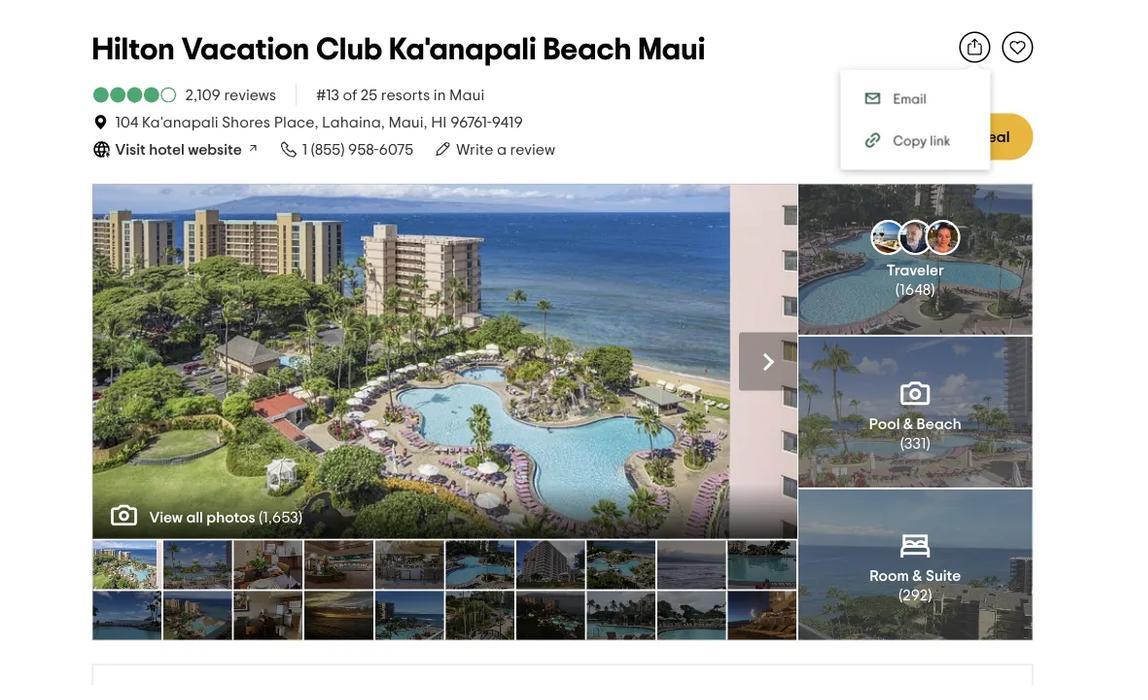 Task type: describe. For each thing, give the bounding box(es) containing it.
hotel
[[149, 142, 185, 157]]

#13
[[316, 87, 340, 103]]

) for pool & beach ( 331 )
[[927, 436, 931, 451]]

( for view all photos ( 1,653 )
[[259, 510, 263, 526]]

visit hotel website link
[[92, 139, 260, 160]]

write a review link
[[433, 139, 556, 160]]

of
[[343, 87, 357, 103]]

2,109 reviews
[[185, 87, 277, 103]]

4.0 of 5 bubbles image
[[92, 87, 178, 103]]

view all photos ( 1,653 )
[[149, 510, 303, 526]]

room & suite ( 292 )
[[870, 569, 962, 604]]

website
[[188, 142, 242, 157]]

pool & beach ( 331 )
[[870, 416, 962, 451]]

write
[[457, 142, 494, 157]]

) inside traveler ( 1648 )
[[932, 282, 936, 298]]

place,
[[274, 114, 319, 130]]

25
[[361, 87, 378, 103]]

(855)
[[311, 142, 345, 157]]

104
[[115, 114, 138, 130]]

pool
[[870, 416, 901, 432]]

copy link
[[894, 135, 951, 148]]

104 ka'anapali shores place, lahaina, maui, hi 96761-9419
[[115, 114, 524, 130]]

view deal button
[[919, 113, 1034, 160]]

6075
[[379, 142, 414, 157]]

hilton vacation club ka'anapali beach maui
[[92, 35, 706, 66]]

write a review
[[457, 142, 556, 157]]

room
[[870, 569, 910, 584]]

0 vertical spatial ka'anapali
[[389, 35, 537, 66]]

vacation
[[182, 35, 310, 66]]

1 (855) 958-6075 link
[[279, 139, 414, 160]]

email
[[894, 92, 927, 106]]

maui for hilton vacation club ka'anapali beach maui
[[639, 35, 706, 66]]

copy
[[894, 135, 928, 148]]

a
[[497, 142, 507, 157]]

visit
[[115, 142, 146, 157]]

share image
[[966, 38, 985, 57]]

full
[[421, 352, 451, 371]]

0 horizontal spatial ka'anapali
[[142, 114, 219, 130]]

96761-
[[451, 114, 492, 130]]

save to a trip image
[[1009, 38, 1028, 57]]

) for room & suite ( 292 )
[[929, 588, 933, 604]]

traveler
[[887, 263, 945, 278]]

( inside traveler ( 1648 )
[[896, 282, 900, 298]]

0 vertical spatial hilton
[[92, 35, 175, 66]]

resorts
[[381, 87, 430, 103]]

) for view all photos ( 1,653 )
[[299, 510, 303, 526]]

reviews
[[224, 87, 277, 103]]

( for room & suite ( 292 )
[[899, 588, 903, 604]]



Task type: locate. For each thing, give the bounding box(es) containing it.
shores
[[222, 114, 271, 130]]

review
[[511, 142, 556, 157]]

0 vertical spatial &
[[904, 416, 914, 432]]

0 vertical spatial maui
[[639, 35, 706, 66]]

& up 292
[[913, 569, 923, 584]]

1,653
[[263, 510, 299, 526]]

hi
[[431, 114, 447, 130]]

view left "deal"
[[942, 129, 976, 145]]

ka'anapali up the visit hotel website
[[142, 114, 219, 130]]

maui,
[[389, 114, 428, 130]]

292
[[903, 588, 929, 604]]

( inside pool & beach ( 331 )
[[901, 436, 905, 451]]

traveler ( 1648 )
[[887, 263, 945, 298]]

1 vertical spatial maui
[[450, 87, 485, 103]]

1 horizontal spatial ka'anapali
[[389, 35, 537, 66]]

( for pool & beach ( 331 )
[[901, 436, 905, 451]]

#13 of 25 resorts in maui link
[[316, 84, 485, 106]]

link
[[931, 135, 951, 148]]

beach inside pool & beach ( 331 )
[[917, 416, 962, 432]]

$863 hilton
[[858, 117, 911, 159]]

club
[[316, 35, 383, 66]]

1 vertical spatial hilton
[[868, 143, 911, 159]]

1 horizontal spatial hilton
[[868, 143, 911, 159]]

in
[[434, 87, 446, 103]]

& inside room & suite ( 292 )
[[913, 569, 923, 584]]

0 vertical spatial beach
[[543, 35, 632, 66]]

ka'anapali
[[389, 35, 537, 66], [142, 114, 219, 130]]

(
[[896, 282, 900, 298], [901, 436, 905, 451], [259, 510, 263, 526], [899, 588, 903, 604]]

1 horizontal spatial maui
[[639, 35, 706, 66]]

view left all
[[149, 510, 183, 526]]

1 vertical spatial beach
[[917, 416, 962, 432]]

331
[[905, 436, 927, 451]]

suite
[[926, 569, 962, 584]]

) inside pool & beach ( 331 )
[[927, 436, 931, 451]]

)
[[932, 282, 936, 298], [927, 436, 931, 451], [299, 510, 303, 526], [929, 588, 933, 604]]

lahaina,
[[322, 114, 385, 130]]

&
[[904, 416, 914, 432], [913, 569, 923, 584]]

maui inside #13 of 25 resorts in maui link
[[450, 87, 485, 103]]

1
[[302, 142, 308, 157]]

view
[[942, 129, 976, 145], [149, 510, 183, 526]]

view inside button
[[942, 129, 976, 145]]

beach
[[543, 35, 632, 66], [917, 416, 962, 432]]

view
[[455, 352, 494, 371]]

0 vertical spatial view
[[942, 129, 976, 145]]

hilton inside "$863 hilton"
[[868, 143, 911, 159]]

2,109
[[185, 87, 221, 103]]

maui
[[639, 35, 706, 66], [450, 87, 485, 103]]

( inside room & suite ( 292 )
[[899, 588, 903, 604]]

1 vertical spatial ka'anapali
[[142, 114, 219, 130]]

view for view all photos ( 1,653 )
[[149, 510, 183, 526]]

0 horizontal spatial maui
[[450, 87, 485, 103]]

) inside room & suite ( 292 )
[[929, 588, 933, 604]]

9419
[[492, 114, 524, 130]]

0 horizontal spatial hilton
[[92, 35, 175, 66]]

1 vertical spatial &
[[913, 569, 923, 584]]

1648
[[900, 282, 932, 298]]

deal
[[979, 129, 1011, 145]]

& for room
[[913, 569, 923, 584]]

1 horizontal spatial beach
[[917, 416, 962, 432]]

1 (855) 958-6075
[[302, 142, 414, 157]]

& up 331
[[904, 416, 914, 432]]

958-
[[348, 142, 379, 157]]

photos
[[207, 510, 256, 526]]

$863
[[858, 117, 911, 141]]

& for pool
[[904, 416, 914, 432]]

visit hotel website
[[115, 142, 242, 157]]

& inside pool & beach ( 331 )
[[904, 416, 914, 432]]

1 vertical spatial view
[[149, 510, 183, 526]]

hilton up 4.0 of 5 bubbles image at the top left of page
[[92, 35, 175, 66]]

0 horizontal spatial beach
[[543, 35, 632, 66]]

ka'anapali up in
[[389, 35, 537, 66]]

view deal
[[942, 129, 1011, 145]]

all
[[186, 510, 203, 526]]

maui for #13 of 25 resorts in maui
[[450, 87, 485, 103]]

hilton
[[92, 35, 175, 66], [868, 143, 911, 159]]

view for view deal
[[942, 129, 976, 145]]

#13 of 25 resorts in maui
[[316, 87, 485, 103]]

hilton down $863
[[868, 143, 911, 159]]

1 horizontal spatial view
[[942, 129, 976, 145]]

full view
[[421, 352, 494, 371]]

0 horizontal spatial view
[[149, 510, 183, 526]]



Task type: vqa. For each thing, say whether or not it's contained in the screenshot.
$  U.S. Dollars
no



